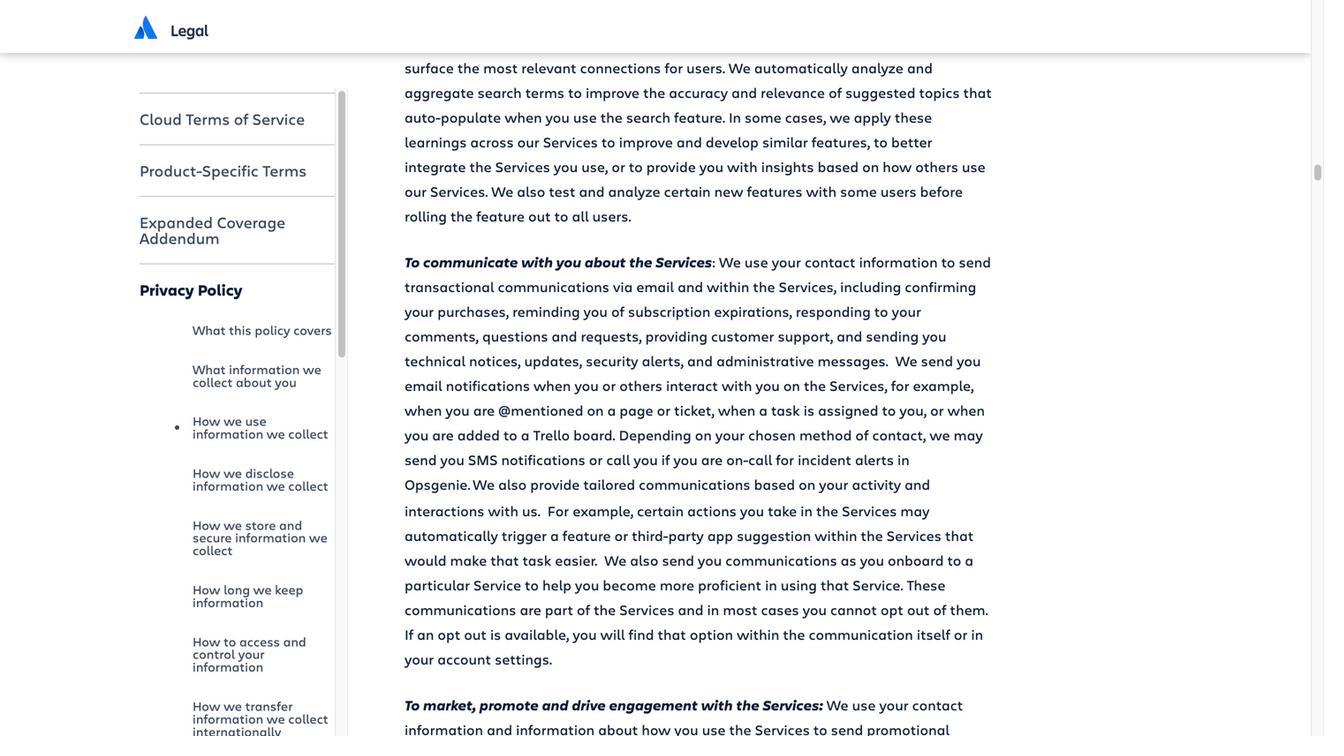 Task type: vqa. For each thing, say whether or not it's contained in the screenshot.
will
yes



Task type: describe. For each thing, give the bounding box(es) containing it.
in right take on the right bottom
[[801, 502, 813, 521]]

if
[[662, 451, 670, 470]]

and up subscription
[[678, 277, 703, 296]]

your up sending
[[892, 302, 922, 321]]

your up the on-
[[716, 426, 745, 445]]

trello
[[533, 426, 570, 445]]

services up find
[[620, 601, 675, 620]]

comments,
[[405, 327, 479, 346]]

1 horizontal spatial also
[[630, 551, 659, 570]]

2 horizontal spatial when
[[948, 401, 985, 420]]

services up subscription
[[656, 253, 712, 272]]

proficient
[[698, 576, 762, 595]]

information inside how to access and control your information
[[193, 659, 263, 676]]

or up depending
[[657, 401, 671, 420]]

communicate
[[423, 253, 518, 272]]

: we use your contact information to send transactional communications via email and within the services, including confirming your purchases, reminding you of subscription expirations, responding to your comments, questions and requests, providing customer support, and sending you technical notices, updates, security alerts, and administrative messages.  we send you email notifications when you or others interact with you on the services, for example, when you are @mentioned on a page or ticket, when a task is assigned to you, or when you are added to a trello board. depending on your chosen method of contact, we may send you sms notifications or call you if you are on-call for incident alerts in opsgenie.
[[405, 253, 992, 494]]

requests,
[[581, 327, 642, 346]]

settings.
[[495, 650, 552, 669]]

service. these
[[853, 576, 946, 595]]

a left page at the bottom left
[[608, 401, 616, 420]]

information inside how long we keep information
[[193, 594, 263, 611]]

itself
[[917, 626, 951, 645]]

responding
[[796, 302, 871, 321]]

the left services:
[[737, 696, 760, 715]]

to down including in the top of the page
[[875, 302, 889, 321]]

that down as
[[821, 576, 849, 595]]

others
[[620, 376, 663, 395]]

using
[[781, 576, 817, 595]]

addendum
[[140, 228, 220, 249]]

a down for
[[551, 527, 559, 546]]

of up product-specific terms link
[[234, 109, 249, 129]]

communications up actions on the right
[[639, 475, 751, 494]]

an
[[417, 626, 434, 645]]

how to access and control your information link
[[193, 623, 335, 687]]

we up become
[[605, 551, 627, 570]]

interactions
[[405, 502, 485, 521]]

support,
[[778, 327, 833, 346]]

task inside : we use your contact information to send transactional communications via email and within the services, including confirming your purchases, reminding you of subscription expirations, responding to your comments, questions and requests, providing customer support, and sending you technical notices, updates, security alerts, and administrative messages.  we send you email notifications when you or others interact with you on the services, for example, when you are @mentioned on a page or ticket, when a task is assigned to you, or when you are added to a trello board. depending on your chosen method of contact, we may send you sms notifications or call you if you are on-call for incident alerts in opsgenie.
[[771, 401, 800, 420]]

administrative
[[717, 352, 814, 371]]

product-
[[140, 160, 202, 181]]

how for how long we keep information
[[193, 581, 220, 599]]

legal
[[171, 19, 209, 41]]

privacy policy link
[[140, 269, 335, 311]]

the up via
[[630, 253, 653, 272]]

0 horizontal spatial when
[[405, 401, 442, 420]]

more
[[660, 576, 695, 595]]

of up alerts
[[856, 426, 869, 445]]

internationally
[[193, 724, 281, 737]]

0 vertical spatial for
[[891, 376, 910, 395]]

access
[[239, 633, 280, 651]]

about inside we use your contact information and information about how you use the services to send promotiona
[[598, 721, 638, 737]]

your inside how to access and control your information
[[238, 646, 265, 663]]

method
[[800, 426, 852, 445]]

alerts,
[[642, 352, 684, 371]]

out
[[464, 626, 487, 645]]

or down the them.
[[954, 626, 968, 645]]

0 vertical spatial notifications
[[446, 376, 530, 395]]

account
[[438, 650, 491, 669]]

collect for how we transfer information we collect internationally
[[288, 711, 328, 728]]

collect for how we use information we collect
[[288, 426, 328, 443]]

how we use information we collect
[[193, 413, 328, 443]]

services:
[[763, 696, 824, 715]]

we inside how long we keep information
[[253, 581, 272, 599]]

to market, promote and drive engagement with the services:
[[405, 696, 827, 715]]

product-specific terms link
[[140, 150, 335, 192]]

questions
[[482, 327, 548, 346]]

your up comments,
[[405, 302, 434, 321]]

that down 'trigger'
[[491, 551, 519, 570]]

cloud terms of service link
[[140, 98, 335, 140]]

may inside we also provide tailored communications based on your activity and interactions with us.  for example, certain actions you take in the services may automatically trigger a feature or third-party app suggestion within the services that would make that task easier.  we also send you communications as you onboard to a particular service to help you become more proficient in using that service. these communications are part of the services and in most cases you cannot opt out of them. if an opt out is available, you will find that option within the communication itself or in your account settings.
[[901, 502, 930, 521]]

would
[[405, 551, 447, 570]]

to down "are @mentioned"
[[504, 426, 518, 445]]

of inside we also provide tailored communications based on your activity and interactions with us.  for example, certain actions you take in the services may automatically trigger a feature or third-party app suggestion within the services that would make that task easier.  we also send you communications as you onboard to a particular service to help you become more proficient in using that service. these communications are part of the services and in most cases you cannot opt out of them. if an opt out is available, you will find that option within the communication itself or in your account settings.
[[577, 601, 590, 620]]

out of
[[907, 601, 947, 620]]

we use your contact information and information about how you use the services to send promotiona
[[405, 696, 988, 737]]

particular
[[405, 576, 470, 595]]

about for you
[[585, 253, 626, 272]]

we left disclose in the bottom left of the page
[[224, 465, 242, 482]]

what this policy covers link
[[193, 311, 335, 350]]

what for what this policy covers
[[193, 322, 226, 339]]

the right take on the right bottom
[[817, 502, 839, 521]]

added
[[458, 426, 500, 445]]

how long we keep information link
[[193, 571, 335, 623]]

cloud terms of service
[[140, 109, 305, 129]]

become
[[603, 576, 656, 595]]

information down market,
[[405, 721, 483, 737]]

privacy
[[140, 280, 194, 300]]

we left store
[[224, 517, 242, 534]]

or down security
[[602, 376, 616, 395]]

take
[[768, 502, 797, 521]]

you,
[[900, 401, 927, 420]]

as
[[841, 551, 857, 570]]

1 vertical spatial terms
[[263, 160, 307, 181]]

specific
[[202, 160, 259, 181]]

policy
[[198, 280, 242, 300]]

a up chosen
[[759, 401, 768, 420]]

long
[[224, 581, 250, 599]]

security
[[586, 352, 639, 371]]

information inside how we store and secure information we collect
[[235, 529, 306, 547]]

cloud
[[140, 109, 182, 129]]

sms
[[468, 451, 498, 470]]

your down an
[[405, 650, 434, 669]]

page
[[620, 401, 654, 420]]

chosen
[[749, 426, 796, 445]]

via
[[613, 277, 633, 296]]

transactional
[[405, 277, 494, 296]]

in up option
[[707, 601, 720, 620]]

in down the them.
[[972, 626, 984, 645]]

expanded coverage addendum
[[140, 212, 286, 249]]

and inside how we store and secure information we collect
[[279, 517, 302, 534]]

what information we collect about you
[[193, 361, 321, 391]]

we up internationally
[[224, 698, 242, 715]]

the up will
[[594, 601, 616, 620]]

communications up out
[[405, 601, 516, 620]]

we up disclose in the bottom left of the page
[[267, 426, 285, 443]]

the up expirations,
[[753, 277, 775, 296]]

2 horizontal spatial are
[[701, 451, 723, 470]]

on up board.
[[587, 401, 604, 420]]

or down board.
[[589, 451, 603, 470]]

is assigned
[[804, 401, 879, 420]]

information inside how we transfer information we collect internationally
[[193, 711, 263, 728]]

2 call from the left
[[749, 451, 773, 470]]

send inside we also provide tailored communications based on your activity and interactions with us.  for example, certain actions you take in the services may automatically trigger a feature or third-party app suggestion within the services that would make that task easier.  we also send you communications as you onboard to a particular service to help you become more proficient in using that service. these communications are part of the services and in most cases you cannot opt out of them. if an opt out is available, you will find that option within the communication itself or in your account settings.
[[662, 551, 695, 570]]

in up the cases
[[765, 576, 777, 595]]

0 horizontal spatial email
[[405, 376, 442, 395]]

on down "administrative"
[[784, 376, 801, 395]]

may inside : we use your contact information to send transactional communications via email and within the services, including confirming your purchases, reminding you of subscription expirations, responding to your comments, questions and requests, providing customer support, and sending you technical notices, updates, security alerts, and administrative messages.  we send you email notifications when you or others interact with you on the services, for example, when you are @mentioned on a page or ticket, when a task is assigned to you, or when you are added to a trello board. depending on your chosen method of contact, we may send you sms notifications or call you if you are on-call for incident alerts in opsgenie.
[[954, 426, 983, 445]]

app
[[708, 527, 734, 546]]

policy
[[255, 322, 290, 339]]

the down activity
[[861, 527, 883, 546]]

your up expirations,
[[772, 253, 801, 272]]

contact,
[[873, 426, 926, 445]]

how for how we store and secure information we collect
[[193, 517, 220, 534]]

to communicate with you about the services
[[405, 253, 712, 272]]

or left third-
[[615, 527, 628, 546]]

and right activity
[[905, 475, 931, 494]]

with inside : we use your contact information to send transactional communications via email and within the services, including confirming your purchases, reminding you of subscription expirations, responding to your comments, questions and requests, providing customer support, and sending you technical notices, updates, security alerts, and administrative messages.  we send you email notifications when you or others interact with you on the services, for example, when you are @mentioned on a page or ticket, when a task is assigned to you, or when you are added to a trello board. depending on your chosen method of contact, we may send you sms notifications or call you if you are on-call for incident alerts in opsgenie.
[[722, 376, 752, 395]]

information inside how we use information we collect
[[193, 426, 263, 443]]

and down 'responding'
[[837, 327, 863, 346]]

what this policy covers
[[193, 322, 332, 339]]

on inside we also provide tailored communications based on your activity and interactions with us.  for example, certain actions you take in the services may automatically trigger a feature or third-party app suggestion within the services that would make that task easier.  we also send you communications as you onboard to a particular service to help you become more proficient in using that service. these communications are part of the services and in most cases you cannot opt out of them. if an opt out is available, you will find that option within the communication itself or in your account settings.
[[799, 475, 816, 494]]

technical
[[405, 352, 466, 371]]

sending
[[866, 327, 919, 346]]

1 horizontal spatial opt
[[881, 601, 904, 620]]

how for how we use information we collect
[[193, 413, 220, 430]]

communication
[[809, 626, 914, 645]]

and down the more
[[678, 601, 704, 620]]

on-
[[727, 451, 749, 470]]

service inside we also provide tailored communications based on your activity and interactions with us.  for example, certain actions you take in the services may automatically trigger a feature or third-party app suggestion within the services that would make that task easier.  we also send you communications as you onboard to a particular service to help you become more proficient in using that service. these communications are part of the services and in most cases you cannot opt out of them. if an opt out is available, you will find that option within the communication itself or in your account settings.
[[474, 576, 521, 595]]

confirming
[[905, 277, 977, 296]]

the up is assigned
[[804, 376, 826, 395]]

collect inside what information we collect about you
[[193, 374, 233, 391]]

promote
[[480, 696, 539, 715]]

this
[[229, 322, 252, 339]]

collect for how we disclose information we collect
[[288, 478, 328, 495]]

to up confirming
[[942, 253, 956, 272]]

2 vertical spatial within
[[737, 626, 780, 645]]

about for collect
[[236, 374, 272, 391]]

we inside what information we collect about you
[[303, 361, 321, 378]]

how for how we disclose information we collect
[[193, 465, 220, 482]]

information inside : we use your contact information to send transactional communications via email and within the services, including confirming your purchases, reminding you of subscription expirations, responding to your comments, questions and requests, providing customer support, and sending you technical notices, updates, security alerts, and administrative messages.  we send you email notifications when you or others interact with you on the services, for example, when you are @mentioned on a page or ticket, when a task is assigned to you, or when you are added to a trello board. depending on your chosen method of contact, we may send you sms notifications or call you if you are on-call for incident alerts in opsgenie.
[[859, 253, 938, 272]]

how for how to access and control your information
[[193, 633, 220, 651]]

a down "are @mentioned"
[[521, 426, 530, 445]]

and up updates,
[[552, 327, 577, 346]]

use inside how we use information we collect
[[245, 413, 267, 430]]

we right the :
[[719, 253, 741, 272]]

a up the them.
[[965, 551, 974, 570]]

how
[[642, 721, 671, 737]]



Task type: locate. For each thing, give the bounding box(es) containing it.
how inside how to access and control your information
[[193, 633, 220, 651]]

0 vertical spatial task
[[771, 401, 800, 420]]

we down what information we collect about you
[[224, 413, 242, 430]]

0 vertical spatial about
[[585, 253, 626, 272]]

1 horizontal spatial task
[[771, 401, 800, 420]]

to left access
[[224, 633, 236, 651]]

1 vertical spatial within
[[815, 527, 858, 546]]

we right store
[[309, 529, 328, 547]]

expanded
[[140, 212, 213, 233]]

of down via
[[611, 302, 625, 321]]

what
[[193, 322, 226, 339], [193, 361, 226, 378]]

we also provide tailored communications based on your activity and interactions with us.  for example, certain actions you take in the services may automatically trigger a feature or third-party app suggestion within the services that would make that task easier.  we also send you communications as you onboard to a particular service to help you become more proficient in using that service. these communications are part of the services and in most cases you cannot opt out of them. if an opt out is available, you will find that option within the communication itself or in your account settings.
[[405, 475, 992, 669]]

5 how from the top
[[193, 633, 220, 651]]

the right "how"
[[729, 721, 752, 737]]

use right "how"
[[702, 721, 726, 737]]

with
[[522, 253, 553, 272], [722, 376, 752, 395], [488, 502, 519, 521], [701, 696, 733, 715]]

to left you,
[[882, 401, 896, 420]]

we right services:
[[827, 696, 849, 715]]

with inside we also provide tailored communications based on your activity and interactions with us.  for example, certain actions you take in the services may automatically trigger a feature or third-party app suggestion within the services that would make that task easier.  we also send you communications as you onboard to a particular service to help you become more proficient in using that service. these communications are part of the services and in most cases you cannot opt out of them. if an opt out is available, you will find that option within the communication itself or in your account settings.
[[488, 502, 519, 521]]

alerts
[[855, 451, 894, 470]]

services down activity
[[842, 502, 897, 521]]

services, up is assigned
[[830, 376, 888, 395]]

on down incident
[[799, 475, 816, 494]]

product-specific terms
[[140, 160, 307, 181]]

1 to from the top
[[405, 253, 420, 272]]

services down services:
[[755, 721, 810, 737]]

in down contact,
[[898, 451, 910, 470]]

task down 'trigger'
[[523, 551, 552, 570]]

4 how from the top
[[193, 581, 220, 599]]

also down third-
[[630, 551, 659, 570]]

you inside what information we collect about you
[[275, 374, 297, 391]]

0 horizontal spatial task
[[523, 551, 552, 570]]

we down sms
[[473, 475, 495, 494]]

also left provide
[[498, 475, 527, 494]]

expirations,
[[714, 302, 793, 321]]

what for what information we collect about you
[[193, 361, 226, 378]]

and inside we use your contact information and information about how you use the services to send promotiona
[[487, 721, 513, 737]]

how left access
[[193, 633, 220, 651]]

coverage
[[217, 212, 286, 233]]

0 horizontal spatial terms
[[186, 109, 230, 129]]

atlassian logo image
[[134, 16, 157, 39]]

within inside : we use your contact information to send transactional communications via email and within the services, including confirming your purchases, reminding you of subscription expirations, responding to your comments, questions and requests, providing customer support, and sending you technical notices, updates, security alerts, and administrative messages.  we send you email notifications when you or others interact with you on the services, for example, when you are @mentioned on a page or ticket, when a task is assigned to you, or when you are added to a trello board. depending on your chosen method of contact, we may send you sms notifications or call you if you are on-call for incident alerts in opsgenie.
[[707, 277, 750, 296]]

the inside we use your contact information and information about how you use the services to send promotiona
[[729, 721, 752, 737]]

opt
[[881, 601, 904, 620], [438, 626, 461, 645]]

services inside we use your contact information and information about how you use the services to send promotiona
[[755, 721, 810, 737]]

services up onboard
[[887, 527, 942, 546]]

how
[[193, 413, 220, 430], [193, 465, 220, 482], [193, 517, 220, 534], [193, 581, 220, 599], [193, 633, 220, 651], [193, 698, 220, 715]]

contact
[[805, 253, 856, 272], [913, 696, 963, 715]]

is
[[490, 626, 501, 645]]

your down the 'communication'
[[880, 696, 909, 715]]

keep
[[275, 581, 303, 599]]

0 vertical spatial services,
[[779, 277, 837, 296]]

example, up you,
[[913, 376, 974, 395]]

depending
[[619, 426, 692, 445]]

most
[[723, 601, 758, 620]]

information down access
[[193, 659, 263, 676]]

engagement
[[609, 696, 698, 715]]

opsgenie.
[[405, 475, 471, 494]]

provide
[[530, 475, 580, 494]]

1 horizontal spatial may
[[954, 426, 983, 445]]

are up available,
[[520, 601, 542, 620]]

collect inside how we disclose information we collect
[[288, 478, 328, 495]]

information down drive
[[516, 721, 595, 737]]

1 vertical spatial are
[[701, 451, 723, 470]]

collect inside how we store and secure information we collect
[[193, 542, 233, 559]]

when right you,
[[948, 401, 985, 420]]

them.
[[950, 601, 989, 620]]

and inside how to access and control your information
[[283, 633, 306, 651]]

find
[[629, 626, 654, 645]]

email down 'technical'
[[405, 376, 442, 395]]

1 vertical spatial service
[[474, 576, 521, 595]]

of right 'part'
[[577, 601, 590, 620]]

information inside how we disclose information we collect
[[193, 478, 263, 495]]

call down chosen
[[749, 451, 773, 470]]

1 vertical spatial to
[[405, 696, 420, 715]]

for
[[548, 502, 569, 521]]

we down "covers"
[[303, 361, 321, 378]]

that up the them.
[[946, 527, 974, 546]]

activity
[[852, 475, 901, 494]]

help
[[543, 576, 572, 595]]

reminding
[[513, 302, 580, 321]]

to for we use your contact information and information about how you use the services to send promotiona
[[405, 696, 420, 715]]

you
[[557, 253, 582, 272], [584, 302, 608, 321], [923, 327, 947, 346], [957, 352, 981, 371], [275, 374, 297, 391], [575, 376, 599, 395], [756, 376, 780, 395], [446, 401, 470, 420], [405, 426, 429, 445], [441, 451, 465, 470], [634, 451, 658, 470], [674, 451, 698, 470], [740, 502, 765, 521], [698, 551, 722, 570], [860, 551, 885, 570], [575, 576, 599, 595], [803, 601, 827, 620], [573, 626, 597, 645], [675, 721, 699, 737]]

1 horizontal spatial terms
[[263, 160, 307, 181]]

within up as
[[815, 527, 858, 546]]

0 vertical spatial example,
[[913, 376, 974, 395]]

service
[[252, 109, 305, 129], [474, 576, 521, 595]]

we inside : we use your contact information to send transactional communications via email and within the services, including confirming your purchases, reminding you of subscription expirations, responding to your comments, questions and requests, providing customer support, and sending you technical notices, updates, security alerts, and administrative messages.  we send you email notifications when you or others interact with you on the services, for example, when you are @mentioned on a page or ticket, when a task is assigned to you, or when you are added to a trello board. depending on your chosen method of contact, we may send you sms notifications or call you if you are on-call for incident alerts in opsgenie.
[[930, 426, 951, 445]]

your right control at bottom
[[238, 646, 265, 663]]

how inside how we transfer information we collect internationally
[[193, 698, 220, 715]]

of
[[234, 109, 249, 129], [611, 302, 625, 321], [856, 426, 869, 445], [577, 601, 590, 620]]

collect
[[193, 374, 233, 391], [288, 426, 328, 443], [288, 478, 328, 495], [193, 542, 233, 559], [288, 711, 328, 728]]

how down what information we collect about you
[[193, 413, 220, 430]]

we
[[719, 253, 741, 272], [896, 352, 918, 371], [473, 475, 495, 494], [605, 551, 627, 570], [827, 696, 849, 715]]

we down sending
[[896, 352, 918, 371]]

disclose
[[245, 465, 294, 482]]

how we store and secure information we collect
[[193, 517, 328, 559]]

0 vertical spatial are
[[432, 426, 454, 445]]

information down 'what this policy covers' link
[[229, 361, 300, 378]]

0 horizontal spatial may
[[901, 502, 930, 521]]

information down control at bottom
[[193, 711, 263, 728]]

1 horizontal spatial email
[[637, 277, 674, 296]]

ticket, when
[[674, 401, 756, 420]]

interact
[[666, 376, 718, 395]]

are left added
[[432, 426, 454, 445]]

within down the :
[[707, 277, 750, 296]]

in inside : we use your contact information to send transactional communications via email and within the services, including confirming your purchases, reminding you of subscription expirations, responding to your comments, questions and requests, providing customer support, and sending you technical notices, updates, security alerts, and administrative messages.  we send you email notifications when you or others interact with you on the services, for example, when you are @mentioned on a page or ticket, when a task is assigned to you, or when you are added to a trello board. depending on your chosen method of contact, we may send you sms notifications or call you if you are on-call for incident alerts in opsgenie.
[[898, 451, 910, 470]]

how we store and secure information we collect link
[[193, 506, 335, 571]]

email
[[637, 277, 674, 296], [405, 376, 442, 395]]

task
[[771, 401, 800, 420], [523, 551, 552, 570]]

1 horizontal spatial service
[[474, 576, 521, 595]]

1 vertical spatial what
[[193, 361, 226, 378]]

1 horizontal spatial for
[[891, 376, 910, 395]]

1 vertical spatial email
[[405, 376, 442, 395]]

send
[[959, 253, 992, 272], [921, 352, 954, 371], [405, 451, 437, 470], [662, 551, 695, 570], [831, 721, 864, 737]]

2 vertical spatial about
[[598, 721, 638, 737]]

trigger
[[502, 527, 547, 546]]

and up interact
[[688, 352, 713, 371]]

use inside : we use your contact information to send transactional communications via email and within the services, including confirming your purchases, reminding you of subscription expirations, responding to your comments, questions and requests, providing customer support, and sending you technical notices, updates, security alerts, and administrative messages.  we send you email notifications when you or others interact with you on the services, for example, when you are @mentioned on a page or ticket, when a task is assigned to you, or when you are added to a trello board. depending on your chosen method of contact, we may send you sms notifications or call you if you are on-call for incident alerts in opsgenie.
[[745, 253, 769, 272]]

market,
[[423, 696, 476, 715]]

3 how from the top
[[193, 517, 220, 534]]

part
[[545, 601, 574, 620]]

0 horizontal spatial service
[[252, 109, 305, 129]]

1 vertical spatial contact
[[913, 696, 963, 715]]

1 vertical spatial example,
[[573, 502, 634, 521]]

0 horizontal spatial also
[[498, 475, 527, 494]]

6 how from the top
[[193, 698, 220, 715]]

incident
[[798, 451, 852, 470]]

collect inside how we use information we collect
[[288, 426, 328, 443]]

1 call from the left
[[606, 451, 630, 470]]

within down the most
[[737, 626, 780, 645]]

to left help
[[525, 576, 539, 595]]

notifications down trello
[[501, 451, 586, 470]]

to right onboard
[[948, 551, 962, 570]]

how long we keep information
[[193, 581, 303, 611]]

1 horizontal spatial when
[[534, 376, 571, 395]]

email up subscription
[[637, 277, 674, 296]]

party
[[669, 527, 704, 546]]

transfer
[[245, 698, 293, 715]]

2 vertical spatial are
[[520, 601, 542, 620]]

0 vertical spatial terms
[[186, 109, 230, 129]]

your down incident
[[819, 475, 849, 494]]

1 vertical spatial about
[[236, 374, 272, 391]]

1 vertical spatial also
[[630, 551, 659, 570]]

0 horizontal spatial contact
[[805, 253, 856, 272]]

how we disclose information we collect
[[193, 465, 328, 495]]

or right you,
[[931, 401, 944, 420]]

legal link
[[171, 0, 209, 53]]

terms right cloud on the top of the page
[[186, 109, 230, 129]]

about
[[585, 253, 626, 272], [236, 374, 272, 391], [598, 721, 638, 737]]

how inside how we disclose information we collect
[[193, 465, 220, 482]]

2 how from the top
[[193, 465, 220, 482]]

how inside how long we keep information
[[193, 581, 220, 599]]

secure
[[193, 529, 232, 547]]

communications
[[498, 277, 610, 296], [639, 475, 751, 494], [726, 551, 837, 570], [405, 601, 516, 620]]

contact inside we use your contact information and information about how you use the services to send promotiona
[[913, 696, 963, 715]]

privacy policy
[[140, 280, 242, 300]]

how left disclose in the bottom left of the page
[[193, 465, 220, 482]]

1 horizontal spatial are
[[520, 601, 542, 620]]

send inside we use your contact information and information about how you use the services to send promotiona
[[831, 721, 864, 737]]

0 vertical spatial service
[[252, 109, 305, 129]]

1 horizontal spatial contact
[[913, 696, 963, 715]]

will
[[601, 626, 625, 645]]

0 vertical spatial to
[[405, 253, 420, 272]]

call up tailored at the left bottom of the page
[[606, 451, 630, 470]]

information
[[859, 253, 938, 272], [229, 361, 300, 378], [193, 426, 263, 443], [193, 478, 263, 495], [235, 529, 306, 547], [193, 594, 263, 611], [193, 659, 263, 676], [193, 711, 263, 728], [405, 721, 483, 737], [516, 721, 595, 737]]

notifications down notices,
[[446, 376, 530, 395]]

1 vertical spatial for
[[776, 451, 794, 470]]

for up based
[[776, 451, 794, 470]]

control
[[193, 646, 235, 663]]

1 horizontal spatial call
[[749, 451, 773, 470]]

what information we collect about you link
[[193, 350, 335, 402]]

are inside we also provide tailored communications based on your activity and interactions with us.  for example, certain actions you take in the services may automatically trigger a feature or third-party app suggestion within the services that would make that task easier.  we also send you communications as you onboard to a particular service to help you become more proficient in using that service. these communications are part of the services and in most cases you cannot opt out of them. if an opt out is available, you will find that option within the communication itself or in your account settings.
[[520, 601, 542, 620]]

a
[[608, 401, 616, 420], [759, 401, 768, 420], [521, 426, 530, 445], [551, 527, 559, 546], [965, 551, 974, 570]]

information up access
[[193, 594, 263, 611]]

that right find
[[658, 626, 686, 645]]

1 vertical spatial services,
[[830, 376, 888, 395]]

2 to from the top
[[405, 696, 420, 715]]

0 vertical spatial what
[[193, 322, 226, 339]]

when
[[534, 376, 571, 395], [405, 401, 442, 420], [948, 401, 985, 420]]

service down "make"
[[474, 576, 521, 595]]

how inside how we use information we collect
[[193, 413, 220, 430]]

and left drive
[[542, 696, 569, 715]]

to down services:
[[814, 721, 828, 737]]

0 horizontal spatial are
[[432, 426, 454, 445]]

to inside how to access and control your information
[[224, 633, 236, 651]]

within
[[707, 277, 750, 296], [815, 527, 858, 546], [737, 626, 780, 645]]

store
[[245, 517, 276, 534]]

1 what from the top
[[193, 322, 226, 339]]

example, inside we also provide tailored communications based on your activity and interactions with us.  for example, certain actions you take in the services may automatically trigger a feature or third-party app suggestion within the services that would make that task easier.  we also send you communications as you onboard to a particular service to help you become more proficient in using that service. these communications are part of the services and in most cases you cannot opt out of them. if an opt out is available, you will find that option within the communication itself or in your account settings.
[[573, 502, 634, 521]]

we up store
[[267, 478, 285, 495]]

and right store
[[279, 517, 302, 534]]

the
[[630, 253, 653, 272], [753, 277, 775, 296], [804, 376, 826, 395], [817, 502, 839, 521], [861, 527, 883, 546], [594, 601, 616, 620], [783, 626, 805, 645], [737, 696, 760, 715], [729, 721, 752, 737]]

2 what from the top
[[193, 361, 226, 378]]

third-
[[632, 527, 669, 546]]

on down the "ticket, when"
[[695, 426, 712, 445]]

0 vertical spatial opt
[[881, 601, 904, 620]]

cannot
[[831, 601, 877, 620]]

for up you,
[[891, 376, 910, 395]]

how we disclose information we collect link
[[193, 454, 335, 506]]

to inside we use your contact information and information about how you use the services to send promotiona
[[814, 721, 828, 737]]

information inside what information we collect about you
[[229, 361, 300, 378]]

use down the 'communication'
[[852, 696, 876, 715]]

updates,
[[524, 352, 582, 371]]

collect right internationally
[[288, 711, 328, 728]]

information up keep
[[235, 529, 306, 547]]

terms
[[186, 109, 230, 129], [263, 160, 307, 181]]

use down what information we collect about you
[[245, 413, 267, 430]]

based
[[754, 475, 795, 494]]

feature
[[563, 527, 611, 546]]

0 vertical spatial may
[[954, 426, 983, 445]]

about inside what information we collect about you
[[236, 374, 272, 391]]

how inside how we store and secure information we collect
[[193, 517, 220, 534]]

how for how we transfer information we collect internationally
[[193, 698, 220, 715]]

contact inside : we use your contact information to send transactional communications via email and within the services, including confirming your purchases, reminding you of subscription expirations, responding to your comments, questions and requests, providing customer support, and sending you technical notices, updates, security alerts, and administrative messages.  we send you email notifications when you or others interact with you on the services, for example, when you are @mentioned on a page or ticket, when a task is assigned to you, or when you are added to a trello board. depending on your chosen method of contact, we may send you sms notifications or call you if you are on-call for incident alerts in opsgenie.
[[805, 253, 856, 272]]

we right "long"
[[253, 581, 272, 599]]

0 vertical spatial email
[[637, 277, 674, 296]]

subscription
[[628, 302, 711, 321]]

what down 'what this policy covers'
[[193, 361, 226, 378]]

we right contact,
[[930, 426, 951, 445]]

1 vertical spatial opt
[[438, 626, 461, 645]]

0 horizontal spatial example,
[[573, 502, 634, 521]]

purchases,
[[438, 302, 509, 321]]

with up reminding at the top of the page
[[522, 253, 553, 272]]

0 vertical spatial contact
[[805, 253, 856, 272]]

what inside what information we collect about you
[[193, 361, 226, 378]]

0 horizontal spatial call
[[606, 451, 630, 470]]

we down the how to access and control your information link
[[267, 711, 285, 728]]

example, inside : we use your contact information to send transactional communications via email and within the services, including confirming your purchases, reminding you of subscription expirations, responding to your comments, questions and requests, providing customer support, and sending you technical notices, updates, security alerts, and administrative messages.  we send you email notifications when you or others interact with you on the services, for example, when you are @mentioned on a page or ticket, when a task is assigned to you, or when you are added to a trello board. depending on your chosen method of contact, we may send you sms notifications or call you if you are on-call for incident alerts in opsgenie.
[[913, 376, 974, 395]]

how we use information we collect link
[[193, 402, 335, 454]]

how left store
[[193, 517, 220, 534]]

expanded coverage addendum link
[[140, 202, 335, 259]]

we inside we use your contact information and information about how you use the services to send promotiona
[[827, 696, 849, 715]]

1 horizontal spatial example,
[[913, 376, 974, 395]]

0 vertical spatial within
[[707, 277, 750, 296]]

to for : we use your contact information to send transactional communications via email and within the services, including confirming your purchases, reminding you of subscription expirations, responding to your comments, questions and requests, providing customer support, and sending you technical notices, updates, security alerts, and administrative messages.  we send you email notifications when you or others interact with you on the services, for example, when you are @mentioned on a page or ticket, when a task is assigned to you, or when you are added to a trello board. depending on your chosen method of contact, we may send you sms notifications or call you if you are on-call for incident alerts in opsgenie.
[[405, 253, 420, 272]]

1 how from the top
[[193, 413, 220, 430]]

1 vertical spatial notifications
[[501, 451, 586, 470]]

opt right an
[[438, 626, 461, 645]]

you inside we use your contact information and information about how you use the services to send promotiona
[[675, 721, 699, 737]]

when down 'technical'
[[405, 401, 442, 420]]

covers
[[293, 322, 332, 339]]

0 vertical spatial also
[[498, 475, 527, 494]]

0 horizontal spatial opt
[[438, 626, 461, 645]]

customer
[[711, 327, 775, 346]]

actions
[[688, 502, 737, 521]]

communications inside : we use your contact information to send transactional communications via email and within the services, including confirming your purchases, reminding you of subscription expirations, responding to your comments, questions and requests, providing customer support, and sending you technical notices, updates, security alerts, and administrative messages.  we send you email notifications when you or others interact with you on the services, for example, when you are @mentioned on a page or ticket, when a task is assigned to you, or when you are added to a trello board. depending on your chosen method of contact, we may send you sms notifications or call you if you are on-call for incident alerts in opsgenie.
[[498, 277, 610, 296]]

with up 'trigger'
[[488, 502, 519, 521]]

the down the cases
[[783, 626, 805, 645]]

your inside we use your contact information and information about how you use the services to send promotiona
[[880, 696, 909, 715]]

cases
[[761, 601, 799, 620]]

what left the this on the top of the page
[[193, 322, 226, 339]]

about up how we use information we collect
[[236, 374, 272, 391]]

make
[[450, 551, 487, 570]]

collect inside how we transfer information we collect internationally
[[288, 711, 328, 728]]

communications down suggestion
[[726, 551, 837, 570]]

task inside we also provide tailored communications based on your activity and interactions with us.  for example, certain actions you take in the services may automatically trigger a feature or third-party app suggestion within the services that would make that task easier.  we also send you communications as you onboard to a particular service to help you become more proficient in using that service. these communications are part of the services and in most cases you cannot opt out of them. if an opt out is available, you will find that option within the communication itself or in your account settings.
[[523, 551, 552, 570]]

0 horizontal spatial for
[[776, 451, 794, 470]]

contact down itself
[[913, 696, 963, 715]]

1 vertical spatial may
[[901, 502, 930, 521]]

with right engagement
[[701, 696, 733, 715]]

1 vertical spatial task
[[523, 551, 552, 570]]



